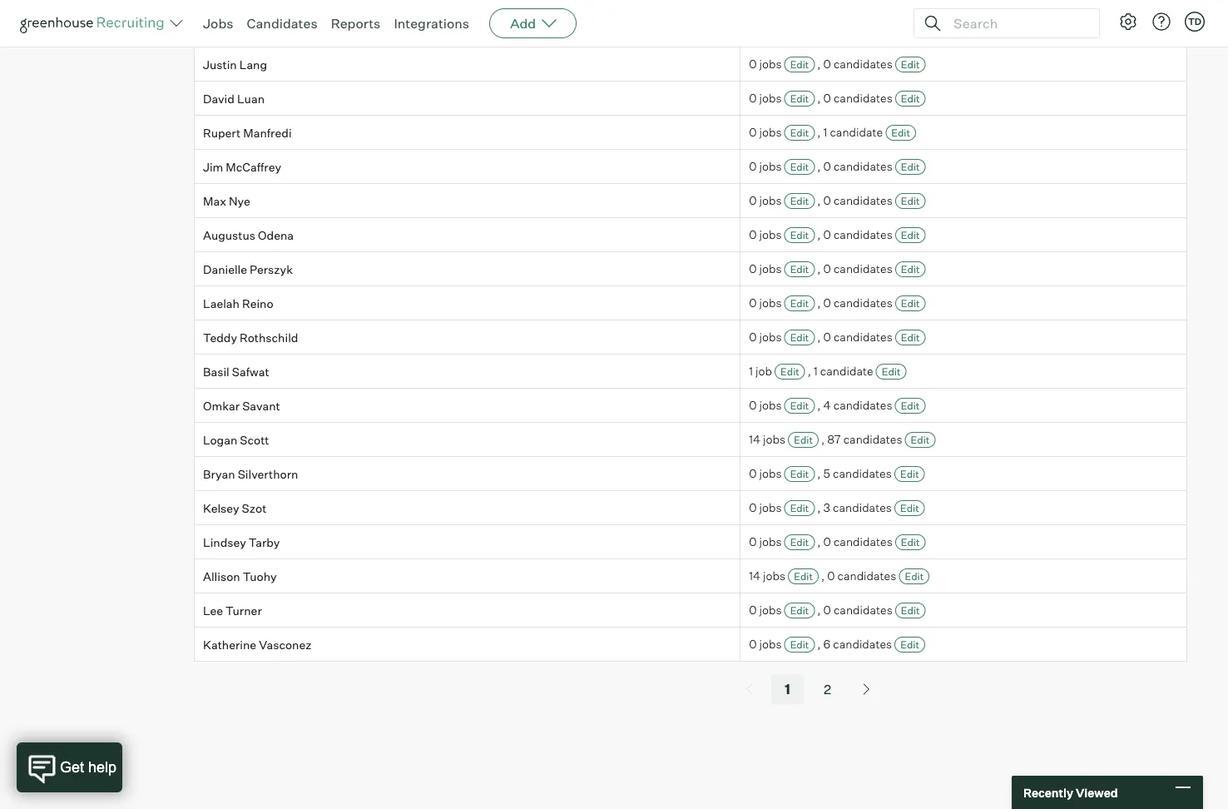 Task type: locate. For each thing, give the bounding box(es) containing it.
, for lee turner
[[818, 603, 821, 617]]

teddy rothschild
[[203, 330, 298, 345]]

jobs for lindsey tarby
[[760, 535, 782, 549]]

jim mccaffrey
[[203, 159, 281, 174]]

jobs link
[[203, 15, 234, 32]]

jobs for katherine vasconez
[[760, 637, 782, 652]]

,
[[818, 57, 821, 71], [818, 91, 821, 105], [818, 125, 821, 140], [818, 159, 821, 174], [818, 193, 821, 208], [818, 227, 821, 242], [818, 262, 821, 276], [818, 296, 821, 310], [818, 330, 821, 344], [808, 364, 812, 379], [818, 398, 821, 413], [822, 432, 825, 447], [818, 466, 821, 481], [818, 501, 821, 515], [818, 535, 821, 549], [822, 569, 825, 583], [818, 603, 821, 617], [818, 637, 821, 652]]

lee
[[203, 603, 223, 618]]

td button
[[1186, 12, 1206, 32]]

0 jobs edit ,             0 candidates edit for danielle perszyk
[[749, 262, 920, 276]]

8 0 jobs edit ,             0 candidates edit from the top
[[749, 330, 920, 344]]

5 0 jobs edit ,             0 candidates edit from the top
[[749, 227, 920, 242]]

viewed
[[1076, 785, 1119, 800]]

3 0 jobs edit ,             0 candidates edit from the top
[[749, 159, 920, 174]]

candidates for szot
[[833, 501, 892, 515]]

candidate for 0 jobs
[[830, 125, 883, 140]]

, for jim mccaffrey
[[818, 159, 821, 174]]

6
[[824, 637, 831, 652]]

manfredi
[[243, 125, 292, 140]]

jobs for omkar savant
[[760, 398, 782, 413]]

0 jobs edit ,             5 candidates edit
[[749, 466, 920, 481]]

jobs for max nye
[[760, 193, 782, 208]]

, for max nye
[[818, 193, 821, 208]]

configure image
[[1119, 12, 1139, 32]]

job
[[756, 364, 773, 379]]

reino
[[242, 296, 274, 310]]

, for kelsey szot
[[818, 501, 821, 515]]

4 0 jobs edit ,             0 candidates edit from the top
[[749, 193, 920, 208]]

candidate for 1 job
[[821, 364, 874, 379]]

0 jobs edit ,             0 candidates edit for max nye
[[749, 193, 920, 208]]

0 jobs edit ,             0 candidates edit for lindsey tarby
[[749, 535, 920, 549]]

jobs for allison tuohy
[[764, 569, 786, 583]]

2
[[824, 681, 832, 698]]

1
[[824, 125, 828, 140], [749, 364, 753, 379], [814, 364, 818, 379], [785, 681, 791, 698]]

lindsey
[[203, 535, 246, 549]]

katherine
[[203, 637, 257, 652]]

14 for ,             0 candidates
[[749, 569, 761, 583]]

3
[[824, 501, 831, 515]]

jobs for rupert manfredi
[[760, 125, 782, 140]]

odena
[[258, 228, 294, 242]]

perszyk
[[250, 262, 293, 276]]

0
[[749, 57, 757, 71], [824, 57, 832, 71], [749, 91, 757, 105], [824, 91, 832, 105], [749, 125, 757, 140], [749, 159, 757, 174], [824, 159, 832, 174], [749, 193, 757, 208], [824, 193, 832, 208], [749, 227, 757, 242], [824, 227, 832, 242], [749, 262, 757, 276], [824, 262, 832, 276], [749, 296, 757, 310], [824, 296, 832, 310], [749, 330, 757, 344], [824, 330, 832, 344], [749, 398, 757, 413], [749, 466, 757, 481], [749, 501, 757, 515], [749, 535, 757, 549], [824, 535, 832, 549], [828, 569, 835, 583], [749, 603, 757, 617], [824, 603, 832, 617], [749, 637, 757, 652]]

logan
[[203, 432, 237, 447]]

0 jobs edit ,             6 candidates edit
[[749, 637, 920, 652]]

1 vertical spatial candidate
[[821, 364, 874, 379]]

, for laelah reino
[[818, 296, 821, 310]]

recently viewed
[[1024, 785, 1119, 800]]

, for rupert manfredi
[[818, 125, 821, 140]]

edit
[[901, 24, 920, 37], [791, 58, 809, 71], [902, 58, 920, 71], [791, 93, 809, 105], [902, 93, 920, 105], [791, 127, 809, 139], [892, 127, 911, 139], [791, 161, 809, 173], [902, 161, 920, 173], [791, 195, 809, 207], [902, 195, 920, 207], [791, 229, 809, 242], [902, 229, 920, 242], [791, 263, 809, 276], [902, 263, 920, 276], [791, 297, 809, 310], [902, 297, 920, 310], [791, 332, 809, 344], [902, 332, 920, 344], [781, 366, 800, 378], [882, 366, 901, 378], [791, 400, 809, 412], [901, 400, 920, 412], [794, 434, 813, 446], [911, 434, 930, 446], [791, 468, 809, 481], [901, 468, 920, 481], [791, 502, 809, 515], [901, 502, 920, 515], [791, 536, 809, 549], [902, 536, 920, 549], [794, 570, 813, 583], [905, 570, 924, 583], [791, 605, 809, 617], [902, 605, 920, 617], [791, 639, 809, 651], [901, 639, 920, 651]]

candidates for luan
[[834, 91, 893, 105]]

, for katherine vasconez
[[818, 637, 821, 652]]

6 0 jobs edit ,             0 candidates edit from the top
[[749, 262, 920, 276]]

candidates
[[834, 57, 893, 71], [834, 91, 893, 105], [834, 159, 893, 174], [834, 193, 893, 208], [834, 227, 893, 242], [834, 262, 893, 276], [834, 296, 893, 310], [834, 330, 893, 344], [834, 398, 893, 413], [844, 432, 903, 447], [833, 466, 892, 481], [833, 501, 892, 515], [834, 535, 893, 549], [838, 569, 897, 583], [834, 603, 893, 617], [834, 637, 893, 652]]

candidate
[[830, 125, 883, 140], [821, 364, 874, 379]]

, for augustus odena
[[818, 227, 821, 242]]

jobs
[[203, 15, 234, 32]]

katherine vasconez
[[203, 637, 312, 652]]

greenhouse recruiting image
[[20, 13, 170, 33]]

1 14 from the top
[[749, 432, 761, 447]]

reports link
[[331, 15, 381, 32]]

10 0 jobs edit ,             0 candidates edit from the top
[[749, 603, 920, 617]]

candidates for scott
[[844, 432, 903, 447]]

jobs for danielle perszyk
[[760, 262, 782, 276]]

augustus odena
[[203, 228, 294, 242]]

laelah reino
[[203, 296, 274, 310]]

1 vertical spatial 14
[[749, 569, 761, 583]]

0 jobs edit ,             0 candidates edit
[[749, 57, 920, 71], [749, 91, 920, 105], [749, 159, 920, 174], [749, 193, 920, 208], [749, 227, 920, 242], [749, 262, 920, 276], [749, 296, 920, 310], [749, 330, 920, 344], [749, 535, 920, 549], [749, 603, 920, 617]]

bryan silverthorn
[[203, 467, 298, 481]]

td
[[1189, 16, 1202, 27]]

, for justin lang
[[818, 57, 821, 71]]

danielle
[[203, 262, 247, 276]]

candidates for tarby
[[834, 535, 893, 549]]

, for bryan silverthorn
[[818, 466, 821, 481]]

candidates for rothschild
[[834, 330, 893, 344]]

0 jobs edit ,             0 candidates edit for augustus odena
[[749, 227, 920, 242]]

rupert
[[203, 125, 241, 140]]

jobs
[[760, 57, 782, 71], [760, 91, 782, 105], [760, 125, 782, 140], [760, 159, 782, 174], [760, 193, 782, 208], [760, 227, 782, 242], [760, 262, 782, 276], [760, 296, 782, 310], [760, 330, 782, 344], [760, 398, 782, 413], [764, 432, 786, 447], [760, 466, 782, 481], [760, 501, 782, 515], [760, 535, 782, 549], [764, 569, 786, 583], [760, 603, 782, 617], [760, 637, 782, 652]]

, for teddy rothschild
[[818, 330, 821, 344]]

rupert manfredi
[[203, 125, 292, 140]]

jim
[[203, 159, 223, 174]]

7 0 jobs edit ,             0 candidates edit from the top
[[749, 296, 920, 310]]

nye
[[229, 194, 250, 208]]

david
[[203, 91, 235, 106]]

allison
[[203, 569, 240, 584]]

, for allison tuohy
[[822, 569, 825, 583]]

87
[[828, 432, 841, 447]]

candidates for tuohy
[[838, 569, 897, 583]]

9 0 jobs edit ,             0 candidates edit from the top
[[749, 535, 920, 549]]

candidates for odena
[[834, 227, 893, 242]]

kelsey szot
[[203, 501, 267, 515]]

basil
[[203, 364, 230, 379]]

1 job edit ,             1 candidate edit
[[749, 364, 901, 379]]

2 14 from the top
[[749, 569, 761, 583]]

integrations
[[394, 15, 470, 32]]

turner
[[226, 603, 262, 618]]

page 1 element
[[772, 675, 804, 704]]

recently
[[1024, 785, 1074, 800]]

Search text field
[[950, 11, 1085, 35]]

edit link
[[895, 23, 925, 38], [785, 57, 815, 73], [896, 57, 926, 73], [785, 91, 815, 107], [896, 91, 926, 107], [785, 125, 815, 141], [886, 125, 917, 141], [785, 159, 815, 175], [896, 159, 926, 175], [785, 193, 815, 209], [896, 193, 926, 209], [785, 227, 815, 243], [896, 227, 926, 243], [785, 262, 815, 277], [896, 262, 926, 277], [785, 296, 815, 312], [896, 296, 926, 312], [785, 330, 815, 346], [896, 330, 926, 346], [775, 364, 806, 380], [876, 364, 907, 380], [785, 398, 815, 414], [896, 398, 926, 414], [789, 432, 819, 448], [905, 432, 936, 448], [785, 466, 815, 482], [895, 466, 925, 482], [785, 501, 815, 516], [895, 501, 925, 516], [785, 535, 815, 550], [896, 535, 926, 550], [789, 569, 819, 585], [899, 569, 930, 585], [785, 603, 815, 619], [896, 603, 926, 619], [785, 637, 815, 653], [895, 637, 926, 653]]

add
[[510, 15, 536, 32]]

integrations link
[[394, 15, 470, 32]]

0 vertical spatial candidate
[[830, 125, 883, 140]]

pagination navigation
[[194, 675, 1229, 704]]

14
[[749, 432, 761, 447], [749, 569, 761, 583]]

, for omkar savant
[[818, 398, 821, 413]]

14 jobs edit ,             87 candidates edit
[[749, 432, 930, 447]]

allison tuohy
[[203, 569, 277, 584]]

justin lang
[[203, 57, 267, 72]]

1 0 jobs edit ,             0 candidates edit from the top
[[749, 57, 920, 71]]

candidates for savant
[[834, 398, 893, 413]]

0 jobs edit ,             0 candidates edit for justin lang
[[749, 57, 920, 71]]

0 vertical spatial 14
[[749, 432, 761, 447]]

2 0 jobs edit ,             0 candidates edit from the top
[[749, 91, 920, 105]]



Task type: describe. For each thing, give the bounding box(es) containing it.
kelsey
[[203, 501, 239, 515]]

joe gershenson
[[203, 23, 291, 37]]

teddy
[[203, 330, 237, 345]]

laelah
[[203, 296, 240, 310]]

joe
[[203, 23, 223, 37]]

tuohy
[[243, 569, 277, 584]]

luan
[[237, 91, 265, 106]]

candidates
[[247, 15, 318, 32]]

candidates for lang
[[834, 57, 893, 71]]

, for david luan
[[818, 91, 821, 105]]

0 jobs edit ,             0 candidates edit for david luan
[[749, 91, 920, 105]]

max nye
[[203, 194, 250, 208]]

lang
[[240, 57, 267, 72]]

td button
[[1182, 8, 1209, 35]]

omkar
[[203, 398, 240, 413]]

lindsey tarby
[[203, 535, 280, 549]]

, for basil safwat
[[808, 364, 812, 379]]

candidates link
[[247, 15, 318, 32]]

bryan
[[203, 467, 235, 481]]

add button
[[490, 8, 577, 38]]

4
[[824, 398, 831, 413]]

, for logan scott
[[822, 432, 825, 447]]

candidates for silverthorn
[[833, 466, 892, 481]]

candidates for vasconez
[[834, 637, 893, 652]]

, for lindsey tarby
[[818, 535, 821, 549]]

14 for ,             87 candidates
[[749, 432, 761, 447]]

0 jobs edit ,             1 candidate edit
[[749, 125, 911, 140]]

max
[[203, 194, 226, 208]]

tarby
[[249, 535, 280, 549]]

candidates for perszyk
[[834, 262, 893, 276]]

scott
[[240, 432, 269, 447]]

danielle perszyk
[[203, 262, 293, 276]]

vasconez
[[259, 637, 312, 652]]

silverthorn
[[238, 467, 298, 481]]

candidates for nye
[[834, 193, 893, 208]]

jobs for laelah reino
[[760, 296, 782, 310]]

0 jobs edit ,             0 candidates edit for lee turner
[[749, 603, 920, 617]]

jobs for bryan silverthorn
[[760, 466, 782, 481]]

jobs for teddy rothschild
[[760, 330, 782, 344]]

jobs for kelsey szot
[[760, 501, 782, 515]]

lee turner
[[203, 603, 262, 618]]

0 jobs edit ,             0 candidates edit for jim mccaffrey
[[749, 159, 920, 174]]

savant
[[242, 398, 280, 413]]

justin
[[203, 57, 237, 72]]

szot
[[242, 501, 267, 515]]

jobs for lee turner
[[760, 603, 782, 617]]

candidates for mccaffrey
[[834, 159, 893, 174]]

candidates for reino
[[834, 296, 893, 310]]

augustus
[[203, 228, 256, 242]]

jobs for augustus odena
[[760, 227, 782, 242]]

gershenson
[[226, 23, 291, 37]]

reports
[[331, 15, 381, 32]]

0 jobs edit ,             4 candidates edit
[[749, 398, 920, 413]]

14 jobs edit ,             0 candidates edit
[[749, 569, 924, 583]]

david luan
[[203, 91, 265, 106]]

omkar savant
[[203, 398, 280, 413]]

0 jobs edit ,             3 candidates edit
[[749, 501, 920, 515]]

jobs for david luan
[[760, 91, 782, 105]]

jobs for logan scott
[[764, 432, 786, 447]]

0 jobs edit ,             0 candidates edit for teddy rothschild
[[749, 330, 920, 344]]

1 inside the pagination navigation
[[785, 681, 791, 698]]

0 jobs edit ,             0 candidates edit for laelah reino
[[749, 296, 920, 310]]

2 link
[[811, 675, 845, 704]]

mccaffrey
[[226, 159, 281, 174]]

5
[[824, 466, 831, 481]]

candidates for turner
[[834, 603, 893, 617]]

basil safwat
[[203, 364, 269, 379]]

jobs for jim mccaffrey
[[760, 159, 782, 174]]

safwat
[[232, 364, 269, 379]]

rothschild
[[240, 330, 298, 345]]

logan scott
[[203, 432, 269, 447]]

jobs for justin lang
[[760, 57, 782, 71]]

, for danielle perszyk
[[818, 262, 821, 276]]



Task type: vqa. For each thing, say whether or not it's contained in the screenshot.


